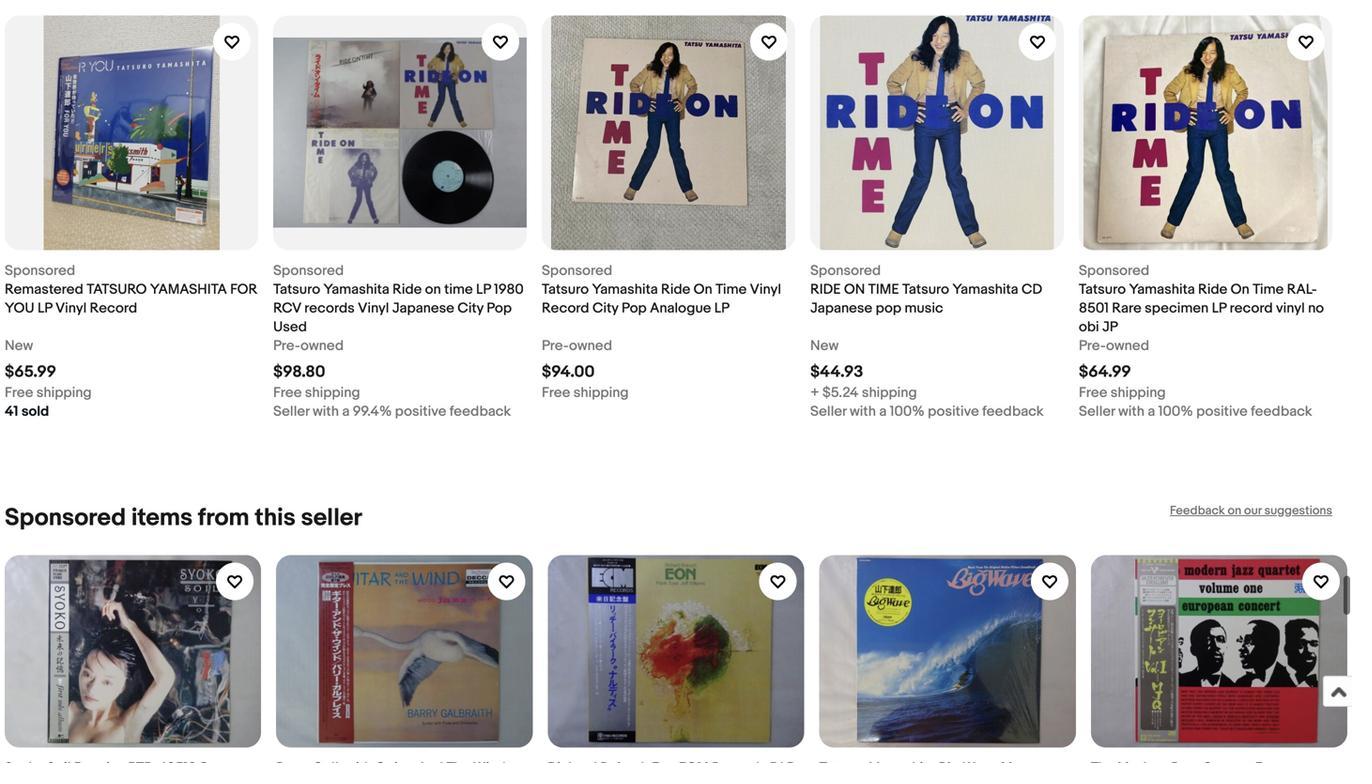 Task type: vqa. For each thing, say whether or not it's contained in the screenshot.
NEW $44.93 + $5.24 SHIPPING SELLER WITH A 100% POSITIVE FEEDBACK
yes



Task type: locate. For each thing, give the bounding box(es) containing it.
0 horizontal spatial ride
[[393, 281, 422, 298]]

2 tatsuro from the left
[[542, 281, 589, 298]]

0 horizontal spatial on
[[694, 281, 713, 298]]

seller inside sponsored tatsuro yamashita ride on time lp 1980 rcv records vinyl japanese city pop used pre-owned $98.80 free shipping seller with a 99.4% positive feedback
[[273, 403, 310, 420]]

sponsored text field up records
[[273, 262, 344, 280]]

1 free shipping text field from the left
[[273, 384, 360, 403]]

shipping right $5.24
[[862, 385, 918, 402]]

2 horizontal spatial positive
[[1197, 403, 1248, 420]]

1 on from the left
[[694, 281, 713, 298]]

0 horizontal spatial pre-
[[273, 338, 301, 355]]

1 horizontal spatial pre-owned text field
[[1079, 337, 1150, 356]]

sponsored for sponsored tatsuro yamashita ride on time vinyl record city pop analogue lp
[[542, 263, 613, 279]]

free down $94.00
[[542, 385, 571, 402]]

$64.99
[[1079, 363, 1132, 382]]

2 horizontal spatial ride
[[1199, 281, 1228, 298]]

2 free shipping text field from the left
[[1079, 384, 1166, 403]]

positive
[[395, 403, 447, 420], [928, 403, 980, 420], [1197, 403, 1248, 420]]

pop
[[487, 300, 512, 317], [622, 300, 647, 317]]

2 new from the left
[[811, 338, 839, 355]]

2 horizontal spatial vinyl
[[750, 281, 782, 298]]

0 horizontal spatial free shipping text field
[[273, 384, 360, 403]]

0 horizontal spatial owned
[[301, 338, 344, 355]]

new text field for $65.99
[[5, 337, 33, 356]]

a inside sponsored tatsuro yamashita ride on time lp 1980 rcv records vinyl japanese city pop used pre-owned $98.80 free shipping seller with a 99.4% positive feedback
[[342, 403, 350, 420]]

1 horizontal spatial on
[[1228, 504, 1242, 519]]

on inside sponsored tatsuro yamashita ride on time ral- 8501 rare specimen lp record vinyl no obi jp pre-owned $64.99 free shipping seller with a 100% positive feedback
[[1231, 281, 1250, 298]]

+ $5.24 shipping text field
[[811, 384, 918, 403]]

pop down 1980
[[487, 300, 512, 317]]

1 horizontal spatial pop
[[622, 300, 647, 317]]

sponsored inside sponsored tatsuro yamashita ride on time lp 1980 rcv records vinyl japanese city pop used pre-owned $98.80 free shipping seller with a 99.4% positive feedback
[[273, 263, 344, 279]]

1 horizontal spatial free shipping text field
[[542, 384, 629, 403]]

sponsored for sponsored ride on time tatsuro yamashita cd japanese pop music
[[811, 263, 881, 279]]

4 free from the left
[[1079, 385, 1108, 402]]

0 horizontal spatial japanese
[[392, 300, 455, 317]]

tatsuro up 8501
[[1079, 281, 1126, 298]]

4 tatsuro from the left
[[1079, 281, 1126, 298]]

on
[[425, 281, 441, 298], [1228, 504, 1242, 519]]

sponsored text field up pre-owned text field
[[542, 262, 613, 280]]

3 with from the left
[[1119, 403, 1145, 420]]

free shipping text field down $94.00
[[542, 384, 629, 403]]

pop
[[876, 300, 902, 317]]

Pre-owned text field
[[273, 337, 344, 356], [1079, 337, 1150, 356]]

tatsuro inside sponsored tatsuro yamashita ride on time vinyl record city pop analogue lp
[[542, 281, 589, 298]]

pop inside sponsored tatsuro yamashita ride on time vinyl record city pop analogue lp
[[622, 300, 647, 317]]

yamashita up the analogue
[[592, 281, 658, 298]]

2 horizontal spatial feedback
[[1251, 403, 1313, 420]]

1 a from the left
[[342, 403, 350, 420]]

vinyl right records
[[358, 300, 389, 317]]

time
[[444, 281, 473, 298]]

free shipping text field up sold
[[5, 384, 92, 403]]

on for sponsored tatsuro yamashita ride on time vinyl record city pop analogue lp
[[694, 281, 713, 298]]

1 horizontal spatial seller
[[811, 403, 847, 420]]

2 horizontal spatial owned
[[1107, 338, 1150, 355]]

0 horizontal spatial pop
[[487, 300, 512, 317]]

lp down remastered
[[38, 300, 52, 317]]

0 horizontal spatial vinyl
[[55, 300, 87, 317]]

record inside sponsored tatsuro yamashita ride on time vinyl record city pop analogue lp
[[542, 300, 590, 317]]

4 yamashita from the left
[[1130, 281, 1196, 298]]

free inside new $65.99 free shipping 41 sold
[[5, 385, 33, 402]]

new inside new $65.99 free shipping 41 sold
[[5, 338, 33, 355]]

remastered
[[5, 281, 83, 298]]

1 new from the left
[[5, 338, 33, 355]]

japanese
[[392, 300, 455, 317], [811, 300, 873, 317]]

1 seller with a 100% positive feedback text field from the left
[[811, 403, 1044, 421]]

2 a from the left
[[880, 403, 887, 420]]

1 horizontal spatial positive
[[928, 403, 980, 420]]

shipping inside "pre-owned $94.00 free shipping"
[[574, 385, 629, 402]]

owned inside sponsored tatsuro yamashita ride on time lp 1980 rcv records vinyl japanese city pop used pre-owned $98.80 free shipping seller with a 99.4% positive feedback
[[301, 338, 344, 355]]

1 pre- from the left
[[273, 338, 301, 355]]

0 horizontal spatial new
[[5, 338, 33, 355]]

3 pre- from the left
[[1079, 338, 1107, 355]]

3 owned from the left
[[1107, 338, 1150, 355]]

feedback
[[450, 403, 511, 420], [983, 403, 1044, 420], [1251, 403, 1313, 420]]

2 owned from the left
[[569, 338, 613, 355]]

sponsored remastered tatsuro yamashita for you lp vinyl record
[[5, 263, 258, 317]]

2 shipping from the left
[[305, 385, 360, 402]]

1 seller from the left
[[273, 403, 310, 420]]

seller inside new $44.93 + $5.24 shipping seller with a 100% positive feedback
[[811, 403, 847, 420]]

free shipping text field for $94.00
[[542, 384, 629, 403]]

tatsuro inside sponsored tatsuro yamashita ride on time lp 1980 rcv records vinyl japanese city pop used pre-owned $98.80 free shipping seller with a 99.4% positive feedback
[[273, 281, 320, 298]]

sponsored ride on time tatsuro yamashita cd japanese pop music
[[811, 263, 1043, 317]]

1 horizontal spatial time
[[1253, 281, 1285, 298]]

shipping down $94.00
[[574, 385, 629, 402]]

vinyl down remastered
[[55, 300, 87, 317]]

100%
[[890, 403, 925, 420], [1159, 403, 1194, 420]]

1 shipping from the left
[[36, 385, 92, 402]]

with inside sponsored tatsuro yamashita ride on time lp 1980 rcv records vinyl japanese city pop used pre-owned $98.80 free shipping seller with a 99.4% positive feedback
[[313, 403, 339, 420]]

with inside sponsored tatsuro yamashita ride on time ral- 8501 rare specimen lp record vinyl no obi jp pre-owned $64.99 free shipping seller with a 100% positive feedback
[[1119, 403, 1145, 420]]

on
[[844, 281, 865, 298]]

vinyl inside sponsored tatsuro yamashita ride on time lp 1980 rcv records vinyl japanese city pop used pre-owned $98.80 free shipping seller with a 99.4% positive feedback
[[358, 300, 389, 317]]

$44.93 text field
[[811, 363, 864, 382]]

seller with a 100% positive feedback text field for $44.93
[[811, 403, 1044, 421]]

pre-owned text field down jp
[[1079, 337, 1150, 356]]

Sponsored text field
[[5, 262, 75, 280], [273, 262, 344, 280], [1079, 262, 1150, 280]]

3 free from the left
[[542, 385, 571, 402]]

record down tatsuro
[[90, 300, 137, 317]]

shipping up sold
[[36, 385, 92, 402]]

sponsored inside sponsored tatsuro yamashita ride on time vinyl record city pop analogue lp
[[542, 263, 613, 279]]

shipping inside new $65.99 free shipping 41 sold
[[36, 385, 92, 402]]

owned down jp
[[1107, 338, 1150, 355]]

seller down the $64.99
[[1079, 403, 1116, 420]]

2 positive from the left
[[928, 403, 980, 420]]

tatsuro for sponsored tatsuro yamashita ride on time vinyl record city pop analogue lp
[[542, 281, 589, 298]]

2 record from the left
[[542, 300, 590, 317]]

seller
[[301, 504, 362, 533]]

free inside "pre-owned $94.00 free shipping"
[[542, 385, 571, 402]]

new text field up $44.93
[[811, 337, 839, 356]]

lp
[[476, 281, 491, 298], [38, 300, 52, 317], [715, 300, 730, 317], [1212, 300, 1227, 317]]

tatsuro right 1980
[[542, 281, 589, 298]]

free shipping text field down $98.80
[[273, 384, 360, 403]]

on inside sponsored tatsuro yamashita ride on time vinyl record city pop analogue lp
[[694, 281, 713, 298]]

city
[[458, 300, 484, 317], [593, 300, 619, 317]]

time inside sponsored tatsuro yamashita ride on time vinyl record city pop analogue lp
[[716, 281, 747, 298]]

on up record
[[1231, 281, 1250, 298]]

lp left record
[[1212, 300, 1227, 317]]

100% inside new $44.93 + $5.24 shipping seller with a 100% positive feedback
[[890, 403, 925, 420]]

time
[[716, 281, 747, 298], [1253, 281, 1285, 298]]

2 horizontal spatial a
[[1148, 403, 1156, 420]]

0 horizontal spatial new text field
[[5, 337, 33, 356]]

tatsuro
[[87, 281, 147, 298]]

2 seller with a 100% positive feedback text field from the left
[[1079, 403, 1313, 421]]

1 vertical spatial on
[[1228, 504, 1242, 519]]

owned
[[301, 338, 344, 355], [569, 338, 613, 355], [1107, 338, 1150, 355]]

2 feedback from the left
[[983, 403, 1044, 420]]

lp right the analogue
[[715, 300, 730, 317]]

group
[[5, 556, 1348, 764]]

yamashita up records
[[324, 281, 390, 298]]

time inside sponsored tatsuro yamashita ride on time ral- 8501 rare specimen lp record vinyl no obi jp pre-owned $64.99 free shipping seller with a 100% positive feedback
[[1253, 281, 1285, 298]]

1 horizontal spatial city
[[593, 300, 619, 317]]

0 horizontal spatial seller
[[273, 403, 310, 420]]

2 on from the left
[[1231, 281, 1250, 298]]

positive inside new $44.93 + $5.24 shipping seller with a 100% positive feedback
[[928, 403, 980, 420]]

0 horizontal spatial with
[[313, 403, 339, 420]]

new inside new $44.93 + $5.24 shipping seller with a 100% positive feedback
[[811, 338, 839, 355]]

2 with from the left
[[850, 403, 876, 420]]

1 horizontal spatial a
[[880, 403, 887, 420]]

free shipping text field for $64.99
[[1079, 384, 1166, 403]]

ride up the analogue
[[661, 281, 691, 298]]

0 horizontal spatial on
[[425, 281, 441, 298]]

seller inside sponsored tatsuro yamashita ride on time ral- 8501 rare specimen lp record vinyl no obi jp pre-owned $64.99 free shipping seller with a 100% positive feedback
[[1079, 403, 1116, 420]]

1 horizontal spatial record
[[542, 300, 590, 317]]

seller down $5.24
[[811, 403, 847, 420]]

sponsored inside the sponsored remastered tatsuro yamashita for you lp vinyl record
[[5, 263, 75, 279]]

1 free from the left
[[5, 385, 33, 402]]

3 a from the left
[[1148, 403, 1156, 420]]

1 horizontal spatial ride
[[661, 281, 691, 298]]

on up the analogue
[[694, 281, 713, 298]]

yamashita inside sponsored tatsuro yamashita ride on time ral- 8501 rare specimen lp record vinyl no obi jp pre-owned $64.99 free shipping seller with a 100% positive feedback
[[1130, 281, 1196, 298]]

feedback
[[1171, 504, 1226, 519]]

$44.93
[[811, 363, 864, 382]]

0 horizontal spatial feedback
[[450, 403, 511, 420]]

city up pre-owned text field
[[593, 300, 619, 317]]

1 with from the left
[[313, 403, 339, 420]]

Free shipping text field
[[273, 384, 360, 403], [542, 384, 629, 403]]

a inside new $44.93 + $5.24 shipping seller with a 100% positive feedback
[[880, 403, 887, 420]]

2 pre-owned text field from the left
[[1079, 337, 1150, 356]]

sponsored tatsuro yamashita ride on time ral- 8501 rare specimen lp record vinyl no obi jp pre-owned $64.99 free shipping seller with a 100% positive feedback
[[1079, 263, 1325, 420]]

tatsuro for sponsored tatsuro yamashita ride on time ral- 8501 rare specimen lp record vinyl no obi jp pre-owned $64.99 free shipping seller with a 100% positive feedback
[[1079, 281, 1126, 298]]

1 horizontal spatial free shipping text field
[[1079, 384, 1166, 403]]

ride up specimen
[[1199, 281, 1228, 298]]

2 free from the left
[[273, 385, 302, 402]]

1 horizontal spatial new
[[811, 338, 839, 355]]

this
[[255, 504, 296, 533]]

2 horizontal spatial seller
[[1079, 403, 1116, 420]]

pop inside sponsored tatsuro yamashita ride on time lp 1980 rcv records vinyl japanese city pop used pre-owned $98.80 free shipping seller with a 99.4% positive feedback
[[487, 300, 512, 317]]

sponsored for sponsored remastered tatsuro yamashita for you lp vinyl record
[[5, 263, 75, 279]]

record
[[90, 300, 137, 317], [542, 300, 590, 317]]

on left our at the bottom of the page
[[1228, 504, 1242, 519]]

pre- up $94.00
[[542, 338, 569, 355]]

sponsored inside sponsored tatsuro yamashita ride on time ral- 8501 rare specimen lp record vinyl no obi jp pre-owned $64.99 free shipping seller with a 100% positive feedback
[[1079, 263, 1150, 279]]

on left time
[[425, 281, 441, 298]]

1 horizontal spatial feedback
[[983, 403, 1044, 420]]

with
[[313, 403, 339, 420], [850, 403, 876, 420], [1119, 403, 1145, 420]]

with down the $64.99
[[1119, 403, 1145, 420]]

tatsuro
[[273, 281, 320, 298], [542, 281, 589, 298], [903, 281, 950, 298], [1079, 281, 1126, 298]]

2 horizontal spatial pre-
[[1079, 338, 1107, 355]]

city down time
[[458, 300, 484, 317]]

ride inside sponsored tatsuro yamashita ride on time lp 1980 rcv records vinyl japanese city pop used pre-owned $98.80 free shipping seller with a 99.4% positive feedback
[[393, 281, 422, 298]]

Seller with a 100% positive feedback text field
[[811, 403, 1044, 421], [1079, 403, 1313, 421]]

yamashita inside sponsored tatsuro yamashita ride on time vinyl record city pop analogue lp
[[592, 281, 658, 298]]

lp right time
[[476, 281, 491, 298]]

0 horizontal spatial sponsored text field
[[5, 262, 75, 280]]

free shipping text field down the $64.99
[[1079, 384, 1166, 403]]

sponsored tatsuro yamashita ride on time vinyl record city pop analogue lp
[[542, 263, 782, 317]]

japanese down 'on'
[[811, 300, 873, 317]]

2 new text field from the left
[[811, 337, 839, 356]]

Free shipping text field
[[5, 384, 92, 403], [1079, 384, 1166, 403]]

1 horizontal spatial sponsored text field
[[811, 262, 881, 280]]

1 positive from the left
[[395, 403, 447, 420]]

1 horizontal spatial vinyl
[[358, 300, 389, 317]]

new text field up $65.99 text box
[[5, 337, 33, 356]]

with down + $5.24 shipping text field
[[850, 403, 876, 420]]

lp inside sponsored tatsuro yamashita ride on time vinyl record city pop analogue lp
[[715, 300, 730, 317]]

ride
[[393, 281, 422, 298], [661, 281, 691, 298], [1199, 281, 1228, 298]]

0 horizontal spatial seller with a 100% positive feedback text field
[[811, 403, 1044, 421]]

3 ride from the left
[[1199, 281, 1228, 298]]

ride left time
[[393, 281, 422, 298]]

0 horizontal spatial positive
[[395, 403, 447, 420]]

1 japanese from the left
[[392, 300, 455, 317]]

1 free shipping text field from the left
[[5, 384, 92, 403]]

analogue
[[650, 300, 712, 317]]

free shipping text field for $98.80
[[273, 384, 360, 403]]

tatsuro up rcv
[[273, 281, 320, 298]]

record inside the sponsored remastered tatsuro yamashita for you lp vinyl record
[[90, 300, 137, 317]]

sponsored inside the sponsored ride on time tatsuro yamashita cd japanese pop music
[[811, 263, 881, 279]]

2 yamashita from the left
[[592, 281, 658, 298]]

1 100% from the left
[[890, 403, 925, 420]]

1 new text field from the left
[[5, 337, 33, 356]]

1 tatsuro from the left
[[273, 281, 320, 298]]

1 horizontal spatial new text field
[[811, 337, 839, 356]]

2 pre- from the left
[[542, 338, 569, 355]]

pop left the analogue
[[622, 300, 647, 317]]

sponsored items from this seller
[[5, 504, 362, 533]]

shipping inside new $44.93 + $5.24 shipping seller with a 100% positive feedback
[[862, 385, 918, 402]]

pre-owned $94.00 free shipping
[[542, 338, 629, 402]]

pre-owned text field for owned
[[1079, 337, 1150, 356]]

1 horizontal spatial with
[[850, 403, 876, 420]]

sponsored text field for on
[[811, 262, 881, 280]]

vinyl
[[750, 281, 782, 298], [55, 300, 87, 317], [358, 300, 389, 317]]

3 positive from the left
[[1197, 403, 1248, 420]]

2 free shipping text field from the left
[[542, 384, 629, 403]]

New text field
[[5, 337, 33, 356], [811, 337, 839, 356]]

3 tatsuro from the left
[[903, 281, 950, 298]]

1 horizontal spatial pre-
[[542, 338, 569, 355]]

shipping down the $64.99
[[1111, 385, 1166, 402]]

1 horizontal spatial on
[[1231, 281, 1250, 298]]

Sponsored text field
[[542, 262, 613, 280], [811, 262, 881, 280]]

sponsored tatsuro yamashita ride on time lp 1980 rcv records vinyl japanese city pop used pre-owned $98.80 free shipping seller with a 99.4% positive feedback
[[273, 263, 524, 420]]

3 yamashita from the left
[[953, 281, 1019, 298]]

yamashita up specimen
[[1130, 281, 1196, 298]]

3 sponsored text field from the left
[[1079, 262, 1150, 280]]

shipping
[[36, 385, 92, 402], [305, 385, 360, 402], [574, 385, 629, 402], [862, 385, 918, 402], [1111, 385, 1166, 402]]

2 ride from the left
[[661, 281, 691, 298]]

tatsuro up music
[[903, 281, 950, 298]]

0 horizontal spatial a
[[342, 403, 350, 420]]

1 yamashita from the left
[[324, 281, 390, 298]]

on
[[694, 281, 713, 298], [1231, 281, 1250, 298]]

new up $65.99 text box
[[5, 338, 33, 355]]

2 100% from the left
[[1159, 403, 1194, 420]]

free up the 41
[[5, 385, 33, 402]]

yamashita for sponsored tatsuro yamashita ride on time vinyl record city pop analogue lp
[[592, 281, 658, 298]]

pre- inside sponsored tatsuro yamashita ride on time lp 1980 rcv records vinyl japanese city pop used pre-owned $98.80 free shipping seller with a 99.4% positive feedback
[[273, 338, 301, 355]]

3 shipping from the left
[[574, 385, 629, 402]]

yamashita
[[324, 281, 390, 298], [592, 281, 658, 298], [953, 281, 1019, 298], [1130, 281, 1196, 298]]

japanese inside the sponsored ride on time tatsuro yamashita cd japanese pop music
[[811, 300, 873, 317]]

japanese down time
[[392, 300, 455, 317]]

sponsored
[[5, 263, 75, 279], [273, 263, 344, 279], [542, 263, 613, 279], [811, 263, 881, 279], [1079, 263, 1150, 279], [5, 504, 126, 533]]

1 horizontal spatial japanese
[[811, 300, 873, 317]]

new up $44.93
[[811, 338, 839, 355]]

5 shipping from the left
[[1111, 385, 1166, 402]]

with inside new $44.93 + $5.24 shipping seller with a 100% positive feedback
[[850, 403, 876, 420]]

pre-owned text field down "used"
[[273, 337, 344, 356]]

record up pre-owned text field
[[542, 300, 590, 317]]

2 city from the left
[[593, 300, 619, 317]]

sponsored text field up rare
[[1079, 262, 1150, 280]]

2 time from the left
[[1253, 281, 1285, 298]]

shipping down the $98.80 text field
[[305, 385, 360, 402]]

1 horizontal spatial owned
[[569, 338, 613, 355]]

positive inside sponsored tatsuro yamashita ride on time lp 1980 rcv records vinyl japanese city pop used pre-owned $98.80 free shipping seller with a 99.4% positive feedback
[[395, 403, 447, 420]]

a
[[342, 403, 350, 420], [880, 403, 887, 420], [1148, 403, 1156, 420]]

pre-
[[273, 338, 301, 355], [542, 338, 569, 355], [1079, 338, 1107, 355]]

0 horizontal spatial record
[[90, 300, 137, 317]]

jp
[[1103, 319, 1119, 336]]

seller down $98.80
[[273, 403, 310, 420]]

1 sponsored text field from the left
[[5, 262, 75, 280]]

1 horizontal spatial seller with a 100% positive feedback text field
[[1079, 403, 1313, 421]]

1 pop from the left
[[487, 300, 512, 317]]

0 horizontal spatial time
[[716, 281, 747, 298]]

new
[[5, 338, 33, 355], [811, 338, 839, 355]]

sponsored text field up 'on'
[[811, 262, 881, 280]]

list
[[5, 0, 1348, 451]]

0 horizontal spatial city
[[458, 300, 484, 317]]

ride inside sponsored tatsuro yamashita ride on time ral- 8501 rare specimen lp record vinyl no obi jp pre-owned $64.99 free shipping seller with a 100% positive feedback
[[1199, 281, 1228, 298]]

2 sponsored text field from the left
[[811, 262, 881, 280]]

1 record from the left
[[90, 300, 137, 317]]

1 horizontal spatial 100%
[[1159, 403, 1194, 420]]

sold
[[21, 403, 49, 420]]

free down the $64.99
[[1079, 385, 1108, 402]]

0 horizontal spatial free shipping text field
[[5, 384, 92, 403]]

3 seller from the left
[[1079, 403, 1116, 420]]

feedback on our suggestions link
[[1171, 504, 1333, 519]]

shipping inside sponsored tatsuro yamashita ride on time lp 1980 rcv records vinyl japanese city pop used pre-owned $98.80 free shipping seller with a 99.4% positive feedback
[[305, 385, 360, 402]]

pre- inside "pre-owned $94.00 free shipping"
[[542, 338, 569, 355]]

1 city from the left
[[458, 300, 484, 317]]

0 horizontal spatial sponsored text field
[[542, 262, 613, 280]]

yamashita left cd
[[953, 281, 1019, 298]]

2 sponsored text field from the left
[[273, 262, 344, 280]]

seller
[[273, 403, 310, 420], [811, 403, 847, 420], [1079, 403, 1116, 420]]

2 pop from the left
[[622, 300, 647, 317]]

1 feedback from the left
[[450, 403, 511, 420]]

2 japanese from the left
[[811, 300, 873, 317]]

1 time from the left
[[716, 281, 747, 298]]

1 sponsored text field from the left
[[542, 262, 613, 280]]

2 seller from the left
[[811, 403, 847, 420]]

owned up $98.80
[[301, 338, 344, 355]]

2 horizontal spatial with
[[1119, 403, 1145, 420]]

0 horizontal spatial pre-owned text field
[[273, 337, 344, 356]]

pre- down "used"
[[273, 338, 301, 355]]

pre- down obi at the top right
[[1079, 338, 1107, 355]]

rare
[[1113, 300, 1142, 317]]

sponsored text field for $94.00
[[542, 262, 613, 280]]

2 horizontal spatial sponsored text field
[[1079, 262, 1150, 280]]

tatsuro inside sponsored tatsuro yamashita ride on time ral- 8501 rare specimen lp record vinyl no obi jp pre-owned $64.99 free shipping seller with a 100% positive feedback
[[1079, 281, 1126, 298]]

4 shipping from the left
[[862, 385, 918, 402]]

owned up $94.00
[[569, 338, 613, 355]]

0 horizontal spatial 100%
[[890, 403, 925, 420]]

1 ride from the left
[[393, 281, 422, 298]]

1 pre-owned text field from the left
[[273, 337, 344, 356]]

time for sponsored tatsuro yamashita ride on time vinyl record city pop analogue lp
[[716, 281, 747, 298]]

0 vertical spatial on
[[425, 281, 441, 298]]

feedback inside sponsored tatsuro yamashita ride on time lp 1980 rcv records vinyl japanese city pop used pre-owned $98.80 free shipping seller with a 99.4% positive feedback
[[450, 403, 511, 420]]

sponsored text field up remastered
[[5, 262, 75, 280]]

with left 99.4%
[[313, 403, 339, 420]]

vinyl left ride
[[750, 281, 782, 298]]

1 owned from the left
[[301, 338, 344, 355]]

1 horizontal spatial sponsored text field
[[273, 262, 344, 280]]

yamashita inside sponsored tatsuro yamashita ride on time lp 1980 rcv records vinyl japanese city pop used pre-owned $98.80 free shipping seller with a 99.4% positive feedback
[[324, 281, 390, 298]]

free
[[5, 385, 33, 402], [273, 385, 302, 402], [542, 385, 571, 402], [1079, 385, 1108, 402]]

3 feedback from the left
[[1251, 403, 1313, 420]]

free down the $98.80 text field
[[273, 385, 302, 402]]

sponsored text field for $98.80
[[273, 262, 344, 280]]

100% inside sponsored tatsuro yamashita ride on time ral- 8501 rare specimen lp record vinyl no obi jp pre-owned $64.99 free shipping seller with a 100% positive feedback
[[1159, 403, 1194, 420]]



Task type: describe. For each thing, give the bounding box(es) containing it.
lp inside sponsored tatsuro yamashita ride on time ral- 8501 rare specimen lp record vinyl no obi jp pre-owned $64.99 free shipping seller with a 100% positive feedback
[[1212, 300, 1227, 317]]

owned inside sponsored tatsuro yamashita ride on time ral- 8501 rare specimen lp record vinyl no obi jp pre-owned $64.99 free shipping seller with a 100% positive feedback
[[1107, 338, 1150, 355]]

vinyl inside sponsored tatsuro yamashita ride on time vinyl record city pop analogue lp
[[750, 281, 782, 298]]

+
[[811, 385, 820, 402]]

a inside sponsored tatsuro yamashita ride on time ral- 8501 rare specimen lp record vinyl no obi jp pre-owned $64.99 free shipping seller with a 100% positive feedback
[[1148, 403, 1156, 420]]

feedback on our suggestions
[[1171, 504, 1333, 519]]

music
[[905, 300, 944, 317]]

pre-owned text field for $98.80
[[273, 337, 344, 356]]

$65.99 text field
[[5, 363, 56, 382]]

shipping inside sponsored tatsuro yamashita ride on time ral- 8501 rare specimen lp record vinyl no obi jp pre-owned $64.99 free shipping seller with a 100% positive feedback
[[1111, 385, 1166, 402]]

$64.99 text field
[[1079, 363, 1132, 382]]

yamashita for sponsored tatsuro yamashita ride on time lp 1980 rcv records vinyl japanese city pop used pre-owned $98.80 free shipping seller with a 99.4% positive feedback
[[324, 281, 390, 298]]

ral-
[[1288, 281, 1318, 298]]

new for $65.99
[[5, 338, 33, 355]]

ride
[[811, 281, 841, 298]]

new text field for $44.93
[[811, 337, 839, 356]]

feedback inside new $44.93 + $5.24 shipping seller with a 100% positive feedback
[[983, 403, 1044, 420]]

free inside sponsored tatsuro yamashita ride on time lp 1980 rcv records vinyl japanese city pop used pre-owned $98.80 free shipping seller with a 99.4% positive feedback
[[273, 385, 302, 402]]

41 sold text field
[[5, 403, 49, 421]]

new for $44.93
[[811, 338, 839, 355]]

new $44.93 + $5.24 shipping seller with a 100% positive feedback
[[811, 338, 1044, 420]]

on inside sponsored tatsuro yamashita ride on time lp 1980 rcv records vinyl japanese city pop used pre-owned $98.80 free shipping seller with a 99.4% positive feedback
[[425, 281, 441, 298]]

items
[[131, 504, 193, 533]]

tatsuro for sponsored tatsuro yamashita ride on time lp 1980 rcv records vinyl japanese city pop used pre-owned $98.80 free shipping seller with a 99.4% positive feedback
[[273, 281, 320, 298]]

$94.00
[[542, 363, 595, 382]]

tatsuro inside the sponsored ride on time tatsuro yamashita cd japanese pop music
[[903, 281, 950, 298]]

yamashita for sponsored tatsuro yamashita ride on time ral- 8501 rare specimen lp record vinyl no obi jp pre-owned $64.99 free shipping seller with a 100% positive feedback
[[1130, 281, 1196, 298]]

ride inside sponsored tatsuro yamashita ride on time vinyl record city pop analogue lp
[[661, 281, 691, 298]]

ride for $98.80
[[393, 281, 422, 298]]

for
[[230, 281, 258, 298]]

sponsored for sponsored tatsuro yamashita ride on time lp 1980 rcv records vinyl japanese city pop used pre-owned $98.80 free shipping seller with a 99.4% positive feedback
[[273, 263, 344, 279]]

city inside sponsored tatsuro yamashita ride on time vinyl record city pop analogue lp
[[593, 300, 619, 317]]

cd
[[1022, 281, 1043, 298]]

city inside sponsored tatsuro yamashita ride on time lp 1980 rcv records vinyl japanese city pop used pre-owned $98.80 free shipping seller with a 99.4% positive feedback
[[458, 300, 484, 317]]

seller with a 100% positive feedback text field for $64.99
[[1079, 403, 1313, 421]]

sponsored for sponsored tatsuro yamashita ride on time ral- 8501 rare specimen lp record vinyl no obi jp pre-owned $64.99 free shipping seller with a 100% positive feedback
[[1079, 263, 1150, 279]]

41
[[5, 403, 18, 420]]

obi
[[1079, 319, 1100, 336]]

from
[[198, 504, 250, 533]]

list containing $65.99
[[5, 0, 1348, 451]]

ride for $64.99
[[1199, 281, 1228, 298]]

used
[[273, 319, 307, 336]]

vinyl
[[1277, 300, 1306, 317]]

free inside sponsored tatsuro yamashita ride on time ral- 8501 rare specimen lp record vinyl no obi jp pre-owned $64.99 free shipping seller with a 100% positive feedback
[[1079, 385, 1108, 402]]

owned inside "pre-owned $94.00 free shipping"
[[569, 338, 613, 355]]

feedback inside sponsored tatsuro yamashita ride on time ral- 8501 rare specimen lp record vinyl no obi jp pre-owned $64.99 free shipping seller with a 100% positive feedback
[[1251, 403, 1313, 420]]

pre- inside sponsored tatsuro yamashita ride on time ral- 8501 rare specimen lp record vinyl no obi jp pre-owned $64.99 free shipping seller with a 100% positive feedback
[[1079, 338, 1107, 355]]

free shipping text field for $65.99
[[5, 384, 92, 403]]

yamashita inside the sponsored ride on time tatsuro yamashita cd japanese pop music
[[953, 281, 1019, 298]]

you
[[5, 300, 34, 317]]

time for sponsored tatsuro yamashita ride on time ral- 8501 rare specimen lp record vinyl no obi jp pre-owned $64.99 free shipping seller with a 100% positive feedback
[[1253, 281, 1285, 298]]

Seller with a 99.4% positive feedback text field
[[273, 403, 511, 421]]

suggestions
[[1265, 504, 1333, 519]]

positive inside sponsored tatsuro yamashita ride on time ral- 8501 rare specimen lp record vinyl no obi jp pre-owned $64.99 free shipping seller with a 100% positive feedback
[[1197, 403, 1248, 420]]

new $65.99 free shipping 41 sold
[[5, 338, 92, 420]]

lp inside sponsored tatsuro yamashita ride on time lp 1980 rcv records vinyl japanese city pop used pre-owned $98.80 free shipping seller with a 99.4% positive feedback
[[476, 281, 491, 298]]

time
[[869, 281, 900, 298]]

our
[[1245, 504, 1262, 519]]

$5.24
[[823, 385, 859, 402]]

yamashita
[[150, 281, 227, 298]]

records
[[304, 300, 355, 317]]

8501
[[1079, 300, 1109, 317]]

sponsored text field for $64.99
[[1079, 262, 1150, 280]]

sponsored text field for $65.99
[[5, 262, 75, 280]]

lp inside the sponsored remastered tatsuro yamashita for you lp vinyl record
[[38, 300, 52, 317]]

sponsored for sponsored items from this seller
[[5, 504, 126, 533]]

no
[[1309, 300, 1325, 317]]

$98.80
[[273, 363, 326, 382]]

on for sponsored tatsuro yamashita ride on time ral- 8501 rare specimen lp record vinyl no obi jp pre-owned $64.99 free shipping seller with a 100% positive feedback
[[1231, 281, 1250, 298]]

japanese inside sponsored tatsuro yamashita ride on time lp 1980 rcv records vinyl japanese city pop used pre-owned $98.80 free shipping seller with a 99.4% positive feedback
[[392, 300, 455, 317]]

$98.80 text field
[[273, 363, 326, 382]]

vinyl inside the sponsored remastered tatsuro yamashita for you lp vinyl record
[[55, 300, 87, 317]]

rcv
[[273, 300, 301, 317]]

record
[[1230, 300, 1274, 317]]

99.4%
[[353, 403, 392, 420]]

1980
[[494, 281, 524, 298]]

Pre-owned text field
[[542, 337, 613, 356]]

$65.99
[[5, 363, 56, 382]]

$94.00 text field
[[542, 363, 595, 382]]

specimen
[[1145, 300, 1209, 317]]



